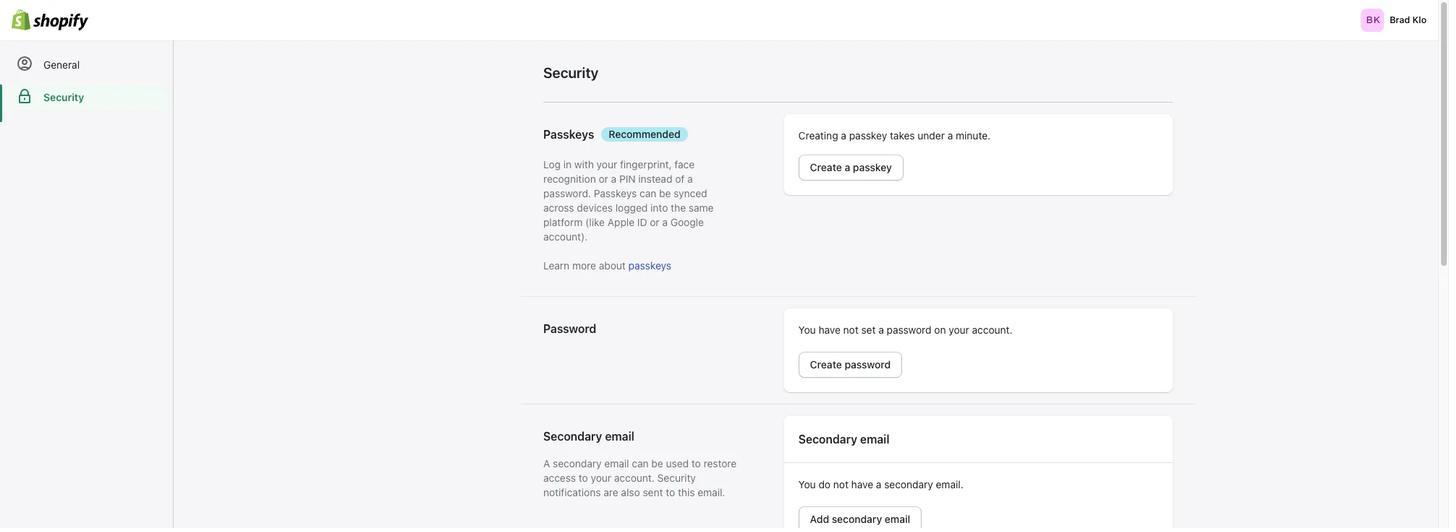 Task type: locate. For each thing, give the bounding box(es) containing it.
1 vertical spatial to
[[579, 472, 588, 485]]

a secondary email can be used to restore access to your account. security notifications are also sent to this email.
[[543, 458, 737, 499]]

secondary up add secondary email button
[[884, 479, 933, 491]]

0 vertical spatial can
[[640, 187, 656, 200]]

have
[[819, 324, 841, 336], [851, 479, 873, 491]]

1 horizontal spatial security
[[543, 64, 599, 81]]

2 vertical spatial secondary
[[832, 514, 882, 526]]

a right set
[[879, 324, 884, 336]]

password
[[887, 324, 932, 336], [845, 359, 891, 371]]

or right id
[[650, 216, 660, 229]]

to right used
[[692, 458, 701, 470]]

passkey down creating a passkey takes under a minute.
[[853, 161, 892, 174]]

not
[[843, 324, 859, 336], [833, 479, 849, 491]]

0 vertical spatial create
[[810, 161, 842, 174]]

account. right the on
[[972, 324, 1013, 336]]

0 vertical spatial passkey
[[849, 130, 887, 142]]

shopify image
[[12, 9, 88, 31]]

1 vertical spatial security
[[43, 91, 84, 103]]

password
[[543, 323, 596, 336]]

0 vertical spatial or
[[599, 173, 608, 185]]

general link
[[6, 52, 167, 78]]

passkeys up in
[[543, 128, 594, 141]]

be left used
[[651, 458, 663, 470]]

face
[[675, 158, 695, 171]]

you up create password
[[799, 324, 816, 336]]

1 vertical spatial secondary
[[884, 479, 933, 491]]

1 vertical spatial password
[[845, 359, 891, 371]]

0 vertical spatial account.
[[972, 324, 1013, 336]]

this
[[678, 487, 695, 499]]

you have not set a password on your account.
[[799, 324, 1013, 336]]

instead
[[638, 173, 673, 185]]

be up into
[[659, 187, 671, 200]]

1 vertical spatial have
[[851, 479, 873, 491]]

your
[[597, 158, 617, 171], [949, 324, 969, 336], [591, 472, 611, 485]]

secondary inside a secondary email can be used to restore access to your account. security notifications are also sent to this email.
[[553, 458, 602, 470]]

0 vertical spatial secondary
[[553, 458, 602, 470]]

security
[[543, 64, 599, 81], [43, 91, 84, 103], [657, 472, 696, 485]]

have left set
[[819, 324, 841, 336]]

general
[[43, 59, 80, 71]]

email.
[[936, 479, 964, 491], [698, 487, 725, 499]]

you for you do not have a secondary email.
[[799, 479, 816, 491]]

a right creating
[[841, 130, 847, 142]]

not left set
[[843, 324, 859, 336]]

1 horizontal spatial secondary email
[[799, 433, 890, 446]]

are
[[604, 487, 618, 499]]

account).
[[543, 231, 588, 243]]

0 horizontal spatial to
[[579, 472, 588, 485]]

you for you have not set a password on your account.
[[799, 324, 816, 336]]

2 you from the top
[[799, 479, 816, 491]]

brad
[[1390, 15, 1410, 25]]

1 vertical spatial not
[[833, 479, 849, 491]]

used
[[666, 458, 689, 470]]

a down creating a passkey takes under a minute.
[[845, 161, 850, 174]]

secondary email up a
[[543, 431, 634, 444]]

1 vertical spatial create
[[810, 359, 842, 371]]

under
[[918, 130, 945, 142]]

a right under
[[948, 130, 953, 142]]

password left the on
[[887, 324, 932, 336]]

1 horizontal spatial to
[[666, 487, 675, 499]]

0 vertical spatial not
[[843, 324, 859, 336]]

(like
[[585, 216, 605, 229]]

not for set
[[843, 324, 859, 336]]

not right do
[[833, 479, 849, 491]]

1 create from the top
[[810, 161, 842, 174]]

2 vertical spatial your
[[591, 472, 611, 485]]

0 vertical spatial to
[[692, 458, 701, 470]]

account.
[[972, 324, 1013, 336], [614, 472, 655, 485]]

your inside a secondary email can be used to restore access to your account. security notifications are also sent to this email.
[[591, 472, 611, 485]]

can down instead
[[640, 187, 656, 200]]

create for create password
[[810, 359, 842, 371]]

id
[[637, 216, 647, 229]]

add secondary email
[[810, 514, 910, 526]]

you
[[799, 324, 816, 336], [799, 479, 816, 491]]

0 horizontal spatial secondary
[[543, 431, 602, 444]]

secondary up access
[[553, 458, 602, 470]]

set
[[861, 324, 876, 336]]

1 vertical spatial or
[[650, 216, 660, 229]]

to left this
[[666, 487, 675, 499]]

1 horizontal spatial secondary
[[799, 433, 857, 446]]

passkey inside button
[[853, 161, 892, 174]]

0 horizontal spatial have
[[819, 324, 841, 336]]

0 horizontal spatial email.
[[698, 487, 725, 499]]

your up are
[[591, 472, 611, 485]]

or left pin
[[599, 173, 608, 185]]

passkey left takes
[[849, 130, 887, 142]]

passkeys link
[[629, 260, 672, 272]]

secondary right add
[[832, 514, 882, 526]]

password.
[[543, 187, 591, 200]]

0 vertical spatial you
[[799, 324, 816, 336]]

bk
[[1366, 15, 1381, 25]]

recommended
[[609, 128, 681, 140]]

password down set
[[845, 359, 891, 371]]

klo
[[1413, 15, 1427, 25]]

your right the on
[[949, 324, 969, 336]]

a up add secondary email button
[[876, 479, 882, 491]]

email down you do not have a secondary email.
[[885, 514, 910, 526]]

secondary email up do
[[799, 433, 890, 446]]

account. up also
[[614, 472, 655, 485]]

with
[[574, 158, 594, 171]]

1 vertical spatial passkey
[[853, 161, 892, 174]]

2 vertical spatial security
[[657, 472, 696, 485]]

passkeys
[[543, 128, 594, 141], [594, 187, 637, 200]]

secondary up a
[[543, 431, 602, 444]]

1 vertical spatial account.
[[614, 472, 655, 485]]

can inside log in with your fingerprint, face recognition or a pin instead of a password. passkeys can be synced across devices logged into the same platform (like apple id or a google account).
[[640, 187, 656, 200]]

1 horizontal spatial have
[[851, 479, 873, 491]]

email up you do not have a secondary email.
[[860, 433, 890, 446]]

0 vertical spatial be
[[659, 187, 671, 200]]

security link
[[6, 85, 167, 111]]

secondary
[[543, 431, 602, 444], [799, 433, 857, 446]]

you left do
[[799, 479, 816, 491]]

1 you from the top
[[799, 324, 816, 336]]

passkeys down pin
[[594, 187, 637, 200]]

2 create from the top
[[810, 359, 842, 371]]

1 horizontal spatial account.
[[972, 324, 1013, 336]]

email inside button
[[885, 514, 910, 526]]

takes
[[890, 130, 915, 142]]

1 vertical spatial be
[[651, 458, 663, 470]]

can
[[640, 187, 656, 200], [632, 458, 649, 470]]

a
[[543, 458, 550, 470]]

0 vertical spatial your
[[597, 158, 617, 171]]

you do not have a secondary email.
[[799, 479, 964, 491]]

secondary
[[553, 458, 602, 470], [884, 479, 933, 491], [832, 514, 882, 526]]

1 vertical spatial you
[[799, 479, 816, 491]]

1 vertical spatial can
[[632, 458, 649, 470]]

your inside log in with your fingerprint, face recognition or a pin instead of a password. passkeys can be synced across devices logged into the same platform (like apple id or a google account).
[[597, 158, 617, 171]]

1 horizontal spatial or
[[650, 216, 660, 229]]

learn
[[543, 260, 570, 272]]

secondary up do
[[799, 433, 857, 446]]

create
[[810, 161, 842, 174], [810, 359, 842, 371]]

0 vertical spatial have
[[819, 324, 841, 336]]

create a passkey button
[[799, 155, 904, 181]]

can inside a secondary email can be used to restore access to your account. security notifications are also sent to this email.
[[632, 458, 649, 470]]

2 horizontal spatial security
[[657, 472, 696, 485]]

0 horizontal spatial secondary email
[[543, 431, 634, 444]]

0 horizontal spatial secondary
[[553, 458, 602, 470]]

secondary inside button
[[832, 514, 882, 526]]

1 vertical spatial passkeys
[[594, 187, 637, 200]]

secondary email
[[543, 431, 634, 444], [799, 433, 890, 446]]

add secondary email button
[[799, 507, 922, 529]]

email
[[605, 431, 634, 444], [860, 433, 890, 446], [604, 458, 629, 470], [885, 514, 910, 526]]

your right with
[[597, 158, 617, 171]]

secondary for secondary
[[543, 431, 602, 444]]

to up the notifications
[[579, 472, 588, 485]]

same
[[689, 202, 714, 214]]

devices
[[577, 202, 613, 214]]

into
[[651, 202, 668, 214]]

passkey for creating
[[849, 130, 887, 142]]

be
[[659, 187, 671, 200], [651, 458, 663, 470]]

email up are
[[604, 458, 629, 470]]

secondary email for not
[[799, 433, 890, 446]]

a
[[841, 130, 847, 142], [948, 130, 953, 142], [845, 161, 850, 174], [611, 173, 617, 185], [687, 173, 693, 185], [662, 216, 668, 229], [879, 324, 884, 336], [876, 479, 882, 491]]

passkey
[[849, 130, 887, 142], [853, 161, 892, 174]]

to
[[692, 458, 701, 470], [579, 472, 588, 485], [666, 487, 675, 499]]

or
[[599, 173, 608, 185], [650, 216, 660, 229]]

can up also
[[632, 458, 649, 470]]

a right of
[[687, 173, 693, 185]]

1 horizontal spatial secondary
[[832, 514, 882, 526]]

have up add secondary email button
[[851, 479, 873, 491]]

0 horizontal spatial account.
[[614, 472, 655, 485]]

synced
[[674, 187, 707, 200]]



Task type: vqa. For each thing, say whether or not it's contained in the screenshot.
can within the Log in with your fingerprint, face recognition or a PIN instead of a password. Passkeys can be synced across devices logged into the same platform (like Apple ID or a Google account).
yes



Task type: describe. For each thing, give the bounding box(es) containing it.
recognition
[[543, 173, 596, 185]]

secondary for add secondary email
[[832, 514, 882, 526]]

create for create a passkey
[[810, 161, 842, 174]]

across
[[543, 202, 574, 214]]

a down into
[[662, 216, 668, 229]]

platform
[[543, 216, 583, 229]]

restore
[[704, 458, 737, 470]]

pin
[[619, 173, 636, 185]]

creating
[[799, 130, 838, 142]]

0 horizontal spatial security
[[43, 91, 84, 103]]

on
[[934, 324, 946, 336]]

create a passkey
[[810, 161, 892, 174]]

a inside button
[[845, 161, 850, 174]]

passkeys
[[629, 260, 672, 272]]

account. inside a secondary email can be used to restore access to your account. security notifications are also sent to this email.
[[614, 472, 655, 485]]

passkeys inside log in with your fingerprint, face recognition or a pin instead of a password. passkeys can be synced across devices logged into the same platform (like apple id or a google account).
[[594, 187, 637, 200]]

2 vertical spatial to
[[666, 487, 675, 499]]

sent
[[643, 487, 663, 499]]

access
[[543, 472, 576, 485]]

secondary for a secondary email can be used to restore access to your account. security notifications are also sent to this email.
[[553, 458, 602, 470]]

a left pin
[[611, 173, 617, 185]]

in
[[563, 158, 572, 171]]

apple
[[608, 216, 635, 229]]

2 horizontal spatial to
[[692, 458, 701, 470]]

of
[[675, 173, 685, 185]]

secondary for do
[[799, 433, 857, 446]]

be inside a secondary email can be used to restore access to your account. security notifications are also sent to this email.
[[651, 458, 663, 470]]

logged
[[616, 202, 648, 214]]

log in with your fingerprint, face recognition or a pin instead of a password. passkeys can be synced across devices logged into the same platform (like apple id or a google account).
[[543, 158, 714, 243]]

email. inside a secondary email can be used to restore access to your account. security notifications are also sent to this email.
[[698, 487, 725, 499]]

be inside log in with your fingerprint, face recognition or a pin instead of a password. passkeys can be synced across devices logged into the same platform (like apple id or a google account).
[[659, 187, 671, 200]]

1 vertical spatial your
[[949, 324, 969, 336]]

minute.
[[956, 130, 991, 142]]

passkey for create
[[853, 161, 892, 174]]

learn more about passkeys
[[543, 260, 672, 272]]

do
[[819, 479, 831, 491]]

add
[[810, 514, 829, 526]]

create password
[[810, 359, 891, 371]]

security inside a secondary email can be used to restore access to your account. security notifications are also sent to this email.
[[657, 472, 696, 485]]

email up a secondary email can be used to restore access to your account. security notifications are also sent to this email.
[[605, 431, 634, 444]]

also
[[621, 487, 640, 499]]

email inside a secondary email can be used to restore access to your account. security notifications are also sent to this email.
[[604, 458, 629, 470]]

the
[[671, 202, 686, 214]]

0 vertical spatial passkeys
[[543, 128, 594, 141]]

0 vertical spatial password
[[887, 324, 932, 336]]

create password button
[[799, 352, 902, 378]]

0 vertical spatial security
[[543, 64, 599, 81]]

notifications
[[543, 487, 601, 499]]

1 horizontal spatial email.
[[936, 479, 964, 491]]

creating a passkey takes under a minute.
[[799, 130, 991, 142]]

brad klo
[[1390, 15, 1427, 25]]

fingerprint,
[[620, 158, 672, 171]]

log
[[543, 158, 561, 171]]

0 horizontal spatial or
[[599, 173, 608, 185]]

password inside button
[[845, 359, 891, 371]]

more
[[572, 260, 596, 272]]

about
[[599, 260, 626, 272]]

google
[[671, 216, 704, 229]]

2 horizontal spatial secondary
[[884, 479, 933, 491]]

secondary email for email
[[543, 431, 634, 444]]

not for have
[[833, 479, 849, 491]]



